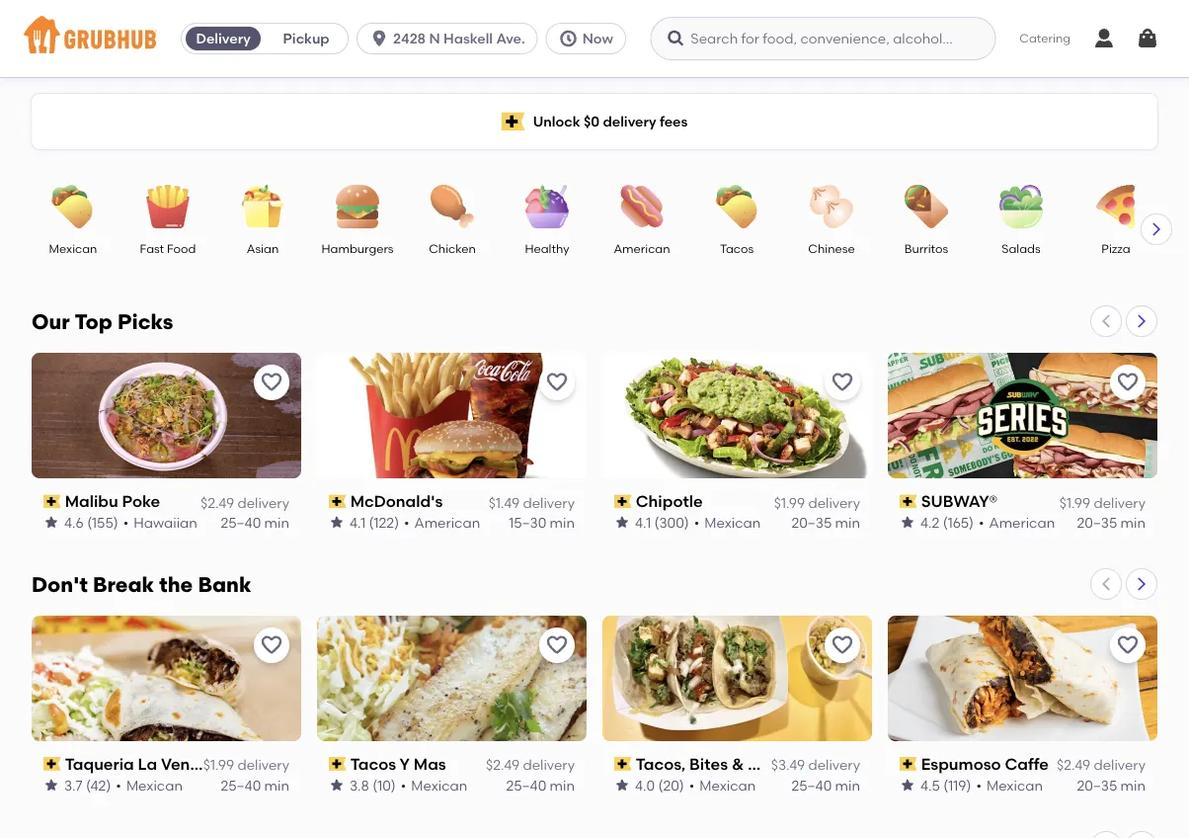Task type: describe. For each thing, give the bounding box(es) containing it.
subscription pass image inside '$3.49 delivery' 'link'
[[615, 757, 632, 771]]

3.8
[[350, 777, 370, 794]]

taqueria la ventana logo image
[[32, 616, 301, 741]]

star icon image for tacos y mas
[[329, 777, 345, 793]]

$1.49 delivery
[[489, 494, 575, 511]]

fast food image
[[133, 185, 203, 228]]

burritos
[[905, 241, 949, 255]]

mexican down '$3.49 delivery' 'link'
[[700, 777, 756, 794]]

mcdonald's
[[351, 492, 443, 511]]

save this restaurant image for tacos y mas
[[546, 633, 569, 657]]

3 svg image from the left
[[666, 29, 686, 48]]

delivery for tacos y mas
[[523, 757, 575, 774]]

min for chipotle
[[836, 514, 861, 531]]

american image
[[608, 185, 677, 228]]

(42)
[[86, 777, 111, 794]]

tacos, bites & beats food truck & catering logo image
[[603, 616, 873, 741]]

(119)
[[944, 777, 972, 794]]

espumoso
[[922, 754, 1002, 774]]

mexican for tacos y mas
[[411, 777, 468, 794]]

la
[[138, 754, 157, 774]]

4.6
[[64, 514, 84, 531]]

delivery for subway®
[[1095, 494, 1146, 511]]

pizza
[[1102, 241, 1131, 255]]

bank
[[198, 572, 252, 597]]

now
[[583, 30, 614, 47]]

asian image
[[228, 185, 297, 228]]

25–40 min for tacos y mas
[[506, 777, 575, 794]]

$3.49 delivery
[[772, 757, 861, 774]]

unlock $0 delivery fees
[[533, 113, 688, 130]]

don't
[[32, 572, 88, 597]]

save this restaurant image for malibu poke
[[260, 371, 284, 394]]

save this restaurant button for taqueria la ventana
[[254, 627, 290, 663]]

$1.99 delivery for subway®
[[1060, 494, 1146, 511]]

(300)
[[655, 514, 690, 531]]

n
[[429, 30, 440, 47]]

star icon image left 4.0
[[615, 777, 631, 793]]

asian
[[247, 241, 279, 255]]

$3.49
[[772, 757, 806, 774]]

min for taqueria la ventana
[[264, 777, 290, 794]]

save this restaurant button for espumoso caffe
[[1111, 627, 1146, 663]]

delivery for espumoso caffe
[[1095, 757, 1146, 774]]

25–40 min for taqueria la ventana
[[221, 777, 290, 794]]

star icon image for malibu poke
[[43, 515, 59, 530]]

$1.99 delivery for chipotle
[[775, 494, 861, 511]]

20–35 min for don't break the bank
[[1078, 777, 1146, 794]]

15–30 min
[[509, 514, 575, 531]]

mas
[[414, 754, 446, 774]]

our top picks
[[32, 309, 173, 335]]

save this restaurant button for subway®
[[1111, 365, 1146, 400]]

0 vertical spatial caret right icon image
[[1149, 221, 1165, 237]]

2428
[[393, 30, 426, 47]]

taqueria
[[65, 754, 134, 774]]

save this restaurant button for mcdonald's
[[540, 365, 575, 400]]

save this restaurant button for chipotle
[[825, 365, 861, 400]]

4.1 (300)
[[635, 514, 690, 531]]

25–40 for malibu poke
[[221, 514, 261, 531]]

$2.49 delivery for malibu poke
[[201, 494, 290, 511]]

tacos for tacos y mas
[[351, 754, 396, 774]]

ventana
[[161, 754, 227, 774]]

pickup
[[283, 30, 330, 47]]

save this restaurant image for chipotle
[[831, 371, 855, 394]]

• for chipotle
[[695, 514, 700, 531]]

• right "(20)"
[[690, 777, 695, 794]]

grubhub plus flag logo image
[[502, 112, 525, 131]]

25–40 for taqueria la ventana
[[221, 777, 261, 794]]

caret left icon image for don't break the bank
[[1099, 576, 1115, 592]]

• for malibu poke
[[123, 514, 129, 531]]

2 svg image from the left
[[1137, 27, 1160, 50]]

• mexican for chipotle
[[695, 514, 761, 531]]

chipotle
[[636, 492, 703, 511]]

3.7 (42)
[[64, 777, 111, 794]]

star icon image for taqueria la ventana
[[43, 777, 59, 793]]

min for subway®
[[1121, 514, 1146, 531]]

• for subway®
[[979, 514, 985, 531]]

hamburgers image
[[323, 185, 392, 228]]

malibu poke logo image
[[32, 353, 301, 478]]

delivery
[[196, 30, 251, 47]]

delivery for taqueria la ventana
[[238, 757, 290, 774]]

(155)
[[87, 514, 118, 531]]

espumoso caffe logo image
[[889, 616, 1158, 741]]

$2.49 for espumoso caffe
[[1058, 757, 1091, 774]]

$1.99 delivery for taqueria la ventana
[[203, 757, 290, 774]]

4.0 (20)
[[635, 777, 685, 794]]

american for subway®
[[990, 514, 1056, 531]]

25–40 for tacos y mas
[[506, 777, 547, 794]]

15–30
[[509, 514, 547, 531]]

star icon image for chipotle
[[615, 515, 631, 530]]

mexican for taqueria la ventana
[[126, 777, 183, 794]]

chinese
[[809, 241, 856, 255]]

3.7
[[64, 777, 83, 794]]

tacos image
[[703, 185, 772, 228]]

main navigation navigation
[[0, 0, 1190, 77]]

4.0
[[635, 777, 655, 794]]

picks
[[118, 309, 173, 335]]

top
[[74, 309, 113, 335]]

mexican down mexican image
[[49, 241, 97, 255]]

pickup button
[[265, 23, 348, 54]]

hamburgers
[[322, 241, 394, 255]]

salads
[[1002, 241, 1041, 255]]

save this restaurant image for espumoso caffe
[[1117, 633, 1141, 657]]

(122)
[[369, 514, 399, 531]]

4.1 for chipotle
[[635, 514, 651, 531]]

subway®
[[922, 492, 998, 511]]

american for mcdonald's
[[415, 514, 481, 531]]

1 horizontal spatial american
[[614, 241, 671, 255]]

• mexican for tacos y mas
[[401, 777, 468, 794]]

poke
[[122, 492, 160, 511]]

• for tacos y mas
[[401, 777, 406, 794]]

tacos y mas  logo image
[[317, 616, 587, 741]]

delivery for malibu poke
[[238, 494, 290, 511]]

(165)
[[944, 514, 975, 531]]

malibu
[[65, 492, 118, 511]]

$2.49 delivery for espumoso caffe
[[1058, 757, 1146, 774]]



Task type: locate. For each thing, give the bounding box(es) containing it.
taqueria la ventana
[[65, 754, 227, 774]]

min for espumoso caffe
[[1121, 777, 1146, 794]]

4.5
[[921, 777, 941, 794]]

svg image for now
[[559, 29, 579, 48]]

subscription pass image left taqueria on the left bottom of the page
[[43, 757, 61, 771]]

2 • american from the left
[[979, 514, 1056, 531]]

0 horizontal spatial • american
[[404, 514, 481, 531]]

subscription pass image for taqueria la ventana
[[43, 757, 61, 771]]

svg image left now
[[559, 29, 579, 48]]

chipotle logo image
[[603, 353, 873, 478]]

mexican down la
[[126, 777, 183, 794]]

• right the (10)
[[401, 777, 406, 794]]

• american for mcdonald's
[[404, 514, 481, 531]]

0 horizontal spatial $2.49
[[201, 494, 234, 511]]

espumoso caffe
[[922, 754, 1050, 774]]

• right (165)
[[979, 514, 985, 531]]

• mexican down la
[[116, 777, 183, 794]]

caret right icon image for don't break the bank
[[1135, 576, 1150, 592]]

break
[[93, 572, 154, 597]]

star icon image left 4.1 (300)
[[615, 515, 631, 530]]

4.5 (119)
[[921, 777, 972, 794]]

$2.49 delivery for tacos y mas
[[486, 757, 575, 774]]

save this restaurant button
[[254, 365, 290, 400], [540, 365, 575, 400], [825, 365, 861, 400], [1111, 365, 1146, 400], [254, 627, 290, 663], [540, 627, 575, 663], [825, 627, 861, 663], [1111, 627, 1146, 663]]

$3.49 delivery link
[[615, 753, 861, 775]]

4.1 left (122)
[[350, 514, 366, 531]]

• american right (165)
[[979, 514, 1056, 531]]

0 horizontal spatial $1.99 delivery
[[203, 757, 290, 774]]

star icon image left 4.1 (122)
[[329, 515, 345, 530]]

1 subscription pass image from the left
[[43, 757, 61, 771]]

• mexican for espumoso caffe
[[977, 777, 1044, 794]]

4.2
[[921, 514, 940, 531]]

(10)
[[373, 777, 396, 794]]

2 4.1 from the left
[[635, 514, 651, 531]]

$2.49 delivery
[[201, 494, 290, 511], [486, 757, 575, 774], [1058, 757, 1146, 774]]

svg image right now
[[666, 29, 686, 48]]

$2.49 right mas
[[486, 757, 520, 774]]

$2.49 for malibu poke
[[201, 494, 234, 511]]

save this restaurant image for mcdonald's
[[546, 371, 569, 394]]

25–40 min
[[221, 514, 290, 531], [221, 777, 290, 794], [506, 777, 575, 794], [792, 777, 861, 794]]

0 horizontal spatial subscription pass image
[[43, 757, 61, 771]]

1 horizontal spatial $1.99
[[775, 494, 806, 511]]

20–35 for don't break the bank
[[1078, 777, 1118, 794]]

1 svg image from the left
[[1093, 27, 1117, 50]]

save this restaurant image for taqueria la ventana
[[260, 633, 284, 657]]

(20)
[[659, 777, 685, 794]]

caret right icon image
[[1149, 221, 1165, 237], [1135, 313, 1150, 329], [1135, 576, 1150, 592]]

2 horizontal spatial american
[[990, 514, 1056, 531]]

fast food
[[140, 241, 196, 255]]

• mexican down '$3.49 delivery' 'link'
[[690, 777, 756, 794]]

chicken image
[[418, 185, 487, 228]]

chinese image
[[798, 185, 867, 228]]

subscription pass image left tacos y mas
[[329, 757, 347, 771]]

2428 n haskell ave. button
[[357, 23, 546, 54]]

subscription pass image for chipotle
[[615, 494, 632, 508]]

y
[[400, 754, 410, 774]]

save this restaurant button for malibu poke
[[254, 365, 290, 400]]

subway® logo image
[[889, 353, 1158, 478]]

fast
[[140, 241, 164, 255]]

subscription pass image for espumoso caffe
[[900, 757, 918, 771]]

0 horizontal spatial $1.99
[[203, 757, 234, 774]]

• mexican down caffe
[[977, 777, 1044, 794]]

0 horizontal spatial svg image
[[1093, 27, 1117, 50]]

mcdonald's logo image
[[317, 353, 587, 478]]

$1.99
[[775, 494, 806, 511], [1060, 494, 1091, 511], [203, 757, 234, 774]]

0 horizontal spatial tacos
[[351, 754, 396, 774]]

1 caret left icon image from the top
[[1099, 313, 1115, 329]]

2 svg image from the left
[[559, 29, 579, 48]]

$0
[[584, 113, 600, 130]]

$1.99 delivery
[[775, 494, 861, 511], [1060, 494, 1146, 511], [203, 757, 290, 774]]

star icon image left 3.8
[[329, 777, 345, 793]]

save this restaurant image
[[546, 371, 569, 394], [831, 371, 855, 394], [546, 633, 569, 657], [831, 633, 855, 657]]

american right (165)
[[990, 514, 1056, 531]]

our
[[32, 309, 70, 335]]

delivery for mcdonald's
[[523, 494, 575, 511]]

subscription pass image for tacos y mas
[[329, 757, 347, 771]]

0 horizontal spatial 4.1
[[350, 514, 366, 531]]

svg image for 2428 n haskell ave.
[[370, 29, 390, 48]]

1 horizontal spatial $2.49 delivery
[[486, 757, 575, 774]]

min
[[264, 514, 290, 531], [550, 514, 575, 531], [836, 514, 861, 531], [1121, 514, 1146, 531], [264, 777, 290, 794], [550, 777, 575, 794], [836, 777, 861, 794], [1121, 777, 1146, 794]]

1 horizontal spatial svg image
[[559, 29, 579, 48]]

save this restaurant image
[[260, 371, 284, 394], [1117, 371, 1141, 394], [260, 633, 284, 657], [1117, 633, 1141, 657]]

4.2 (165)
[[921, 514, 975, 531]]

2428 n haskell ave.
[[393, 30, 525, 47]]

tacos y mas
[[351, 754, 446, 774]]

0 vertical spatial caret left icon image
[[1099, 313, 1115, 329]]

• mexican for taqueria la ventana
[[116, 777, 183, 794]]

chicken
[[429, 241, 476, 255]]

2 vertical spatial caret right icon image
[[1135, 576, 1150, 592]]

1 vertical spatial caret right icon image
[[1135, 313, 1150, 329]]

caret left icon image
[[1099, 313, 1115, 329], [1099, 576, 1115, 592]]

fees
[[660, 113, 688, 130]]

delivery
[[603, 113, 657, 130], [238, 494, 290, 511], [523, 494, 575, 511], [809, 494, 861, 511], [1095, 494, 1146, 511], [238, 757, 290, 774], [523, 757, 575, 774], [809, 757, 861, 774], [1095, 757, 1146, 774]]

2 subscription pass image from the left
[[329, 757, 347, 771]]

2 caret left icon image from the top
[[1099, 576, 1115, 592]]

2 horizontal spatial $2.49 delivery
[[1058, 757, 1146, 774]]

$2.49 right caffe
[[1058, 757, 1091, 774]]

subscription pass image
[[43, 757, 61, 771], [329, 757, 347, 771]]

• right (155)
[[123, 514, 129, 531]]

star icon image for mcdonald's
[[329, 515, 345, 530]]

salads image
[[987, 185, 1057, 228]]

star icon image for espumoso caffe
[[900, 777, 916, 793]]

4.1 left (300)
[[635, 514, 651, 531]]

star icon image left 3.7
[[43, 777, 59, 793]]

caffe
[[1006, 754, 1050, 774]]

svg image
[[1093, 27, 1117, 50], [1137, 27, 1160, 50]]

catering
[[1020, 31, 1071, 45]]

burritos image
[[892, 185, 962, 228]]

2 horizontal spatial $1.99
[[1060, 494, 1091, 511]]

haskell
[[444, 30, 493, 47]]

american down mcdonald's
[[415, 514, 481, 531]]

$1.99 for subway®
[[1060, 494, 1091, 511]]

25–40
[[221, 514, 261, 531], [221, 777, 261, 794], [506, 777, 547, 794], [792, 777, 832, 794]]

• right (42)
[[116, 777, 121, 794]]

$1.99 for chipotle
[[775, 494, 806, 511]]

food
[[167, 241, 196, 255]]

25–40 min for malibu poke
[[221, 514, 290, 531]]

save this restaurant image for subway®
[[1117, 371, 1141, 394]]

star icon image left 4.6
[[43, 515, 59, 530]]

svg image
[[370, 29, 390, 48], [559, 29, 579, 48], [666, 29, 686, 48]]

min for mcdonald's
[[550, 514, 575, 531]]

tacos down tacos image
[[720, 241, 754, 255]]

star icon image for subway®
[[900, 515, 916, 530]]

caret left icon image for our top picks
[[1099, 313, 1115, 329]]

$2.49 for tacos y mas
[[486, 757, 520, 774]]

caret right icon image for our top picks
[[1135, 313, 1150, 329]]

$1.49
[[489, 494, 520, 511]]

• mexican right (300)
[[695, 514, 761, 531]]

20–35 min
[[792, 514, 861, 531], [1078, 514, 1146, 531], [1078, 777, 1146, 794]]

• for espumoso caffe
[[977, 777, 982, 794]]

•
[[123, 514, 129, 531], [404, 514, 410, 531], [695, 514, 700, 531], [979, 514, 985, 531], [116, 777, 121, 794], [401, 777, 406, 794], [690, 777, 695, 794], [977, 777, 982, 794]]

mexican for espumoso caffe
[[987, 777, 1044, 794]]

svg image left 2428
[[370, 29, 390, 48]]

4.1
[[350, 514, 366, 531], [635, 514, 651, 531]]

1 horizontal spatial • american
[[979, 514, 1056, 531]]

min for tacos y mas
[[550, 777, 575, 794]]

mexican
[[49, 241, 97, 255], [705, 514, 761, 531], [126, 777, 183, 794], [411, 777, 468, 794], [700, 777, 756, 794], [987, 777, 1044, 794]]

mexican right (300)
[[705, 514, 761, 531]]

0 horizontal spatial $2.49 delivery
[[201, 494, 290, 511]]

• american
[[404, 514, 481, 531], [979, 514, 1056, 531]]

svg image inside the 2428 n haskell ave. button
[[370, 29, 390, 48]]

4.6 (155)
[[64, 514, 118, 531]]

• mexican down mas
[[401, 777, 468, 794]]

healthy
[[525, 241, 570, 255]]

0 horizontal spatial svg image
[[370, 29, 390, 48]]

1 horizontal spatial 4.1
[[635, 514, 651, 531]]

4.1 (122)
[[350, 514, 399, 531]]

2 horizontal spatial $1.99 delivery
[[1060, 494, 1146, 511]]

3.8 (10)
[[350, 777, 396, 794]]

delivery button
[[182, 23, 265, 54]]

subscription pass image for subway®
[[900, 494, 918, 508]]

$2.49 right poke
[[201, 494, 234, 511]]

malibu poke
[[65, 492, 160, 511]]

hawaiian
[[134, 514, 198, 531]]

tacos
[[720, 241, 754, 255], [351, 754, 396, 774]]

now button
[[546, 23, 635, 54]]

0 vertical spatial tacos
[[720, 241, 754, 255]]

subscription pass image
[[43, 494, 61, 508], [329, 494, 347, 508], [615, 494, 632, 508], [900, 494, 918, 508], [615, 757, 632, 771], [900, 757, 918, 771]]

• mexican
[[695, 514, 761, 531], [116, 777, 183, 794], [401, 777, 468, 794], [690, 777, 756, 794], [977, 777, 1044, 794]]

1 4.1 from the left
[[350, 514, 366, 531]]

unlock
[[533, 113, 581, 130]]

1 vertical spatial caret left icon image
[[1099, 576, 1115, 592]]

mexican for chipotle
[[705, 514, 761, 531]]

subscription pass image for mcdonald's
[[329, 494, 347, 508]]

catering button
[[1006, 16, 1085, 61]]

delivery for chipotle
[[809, 494, 861, 511]]

american down american image
[[614, 241, 671, 255]]

Search for food, convenience, alcohol... search field
[[651, 17, 997, 60]]

• hawaiian
[[123, 514, 198, 531]]

• american for subway®
[[979, 514, 1056, 531]]

tacos up '3.8 (10)'
[[351, 754, 396, 774]]

1 svg image from the left
[[370, 29, 390, 48]]

mexican image
[[39, 185, 108, 228]]

$1.99 for taqueria la ventana
[[203, 757, 234, 774]]

2 horizontal spatial $2.49
[[1058, 757, 1091, 774]]

the
[[159, 572, 193, 597]]

mexican down caffe
[[987, 777, 1044, 794]]

save this restaurant button for tacos y mas
[[540, 627, 575, 663]]

1 horizontal spatial svg image
[[1137, 27, 1160, 50]]

$2.49
[[201, 494, 234, 511], [486, 757, 520, 774], [1058, 757, 1091, 774]]

• for mcdonald's
[[404, 514, 410, 531]]

1 • american from the left
[[404, 514, 481, 531]]

• right (122)
[[404, 514, 410, 531]]

1 horizontal spatial tacos
[[720, 241, 754, 255]]

20–35 min for our top picks
[[1078, 514, 1146, 531]]

• right "(119)"
[[977, 777, 982, 794]]

1 horizontal spatial $2.49
[[486, 757, 520, 774]]

4.1 for mcdonald's
[[350, 514, 366, 531]]

1 vertical spatial tacos
[[351, 754, 396, 774]]

min for malibu poke
[[264, 514, 290, 531]]

star icon image left 4.5
[[900, 777, 916, 793]]

don't break the bank
[[32, 572, 252, 597]]

ave.
[[497, 30, 525, 47]]

1 horizontal spatial $1.99 delivery
[[775, 494, 861, 511]]

svg image inside now button
[[559, 29, 579, 48]]

healthy image
[[513, 185, 582, 228]]

subscription pass image for malibu poke
[[43, 494, 61, 508]]

• for taqueria la ventana
[[116, 777, 121, 794]]

0 horizontal spatial american
[[415, 514, 481, 531]]

star icon image
[[43, 515, 59, 530], [329, 515, 345, 530], [615, 515, 631, 530], [900, 515, 916, 530], [43, 777, 59, 793], [329, 777, 345, 793], [615, 777, 631, 793], [900, 777, 916, 793]]

american
[[614, 241, 671, 255], [415, 514, 481, 531], [990, 514, 1056, 531]]

delivery inside 'link'
[[809, 757, 861, 774]]

mexican down mas
[[411, 777, 468, 794]]

tacos for tacos
[[720, 241, 754, 255]]

20–35
[[792, 514, 832, 531], [1078, 514, 1118, 531], [1078, 777, 1118, 794]]

20–35 for our top picks
[[1078, 514, 1118, 531]]

1 horizontal spatial subscription pass image
[[329, 757, 347, 771]]

• right (300)
[[695, 514, 700, 531]]

star icon image left 4.2
[[900, 515, 916, 530]]

pizza image
[[1082, 185, 1151, 228]]

• american down mcdonald's
[[404, 514, 481, 531]]

2 horizontal spatial svg image
[[666, 29, 686, 48]]



Task type: vqa. For each thing, say whether or not it's contained in the screenshot.
GRUBHUB+?
no



